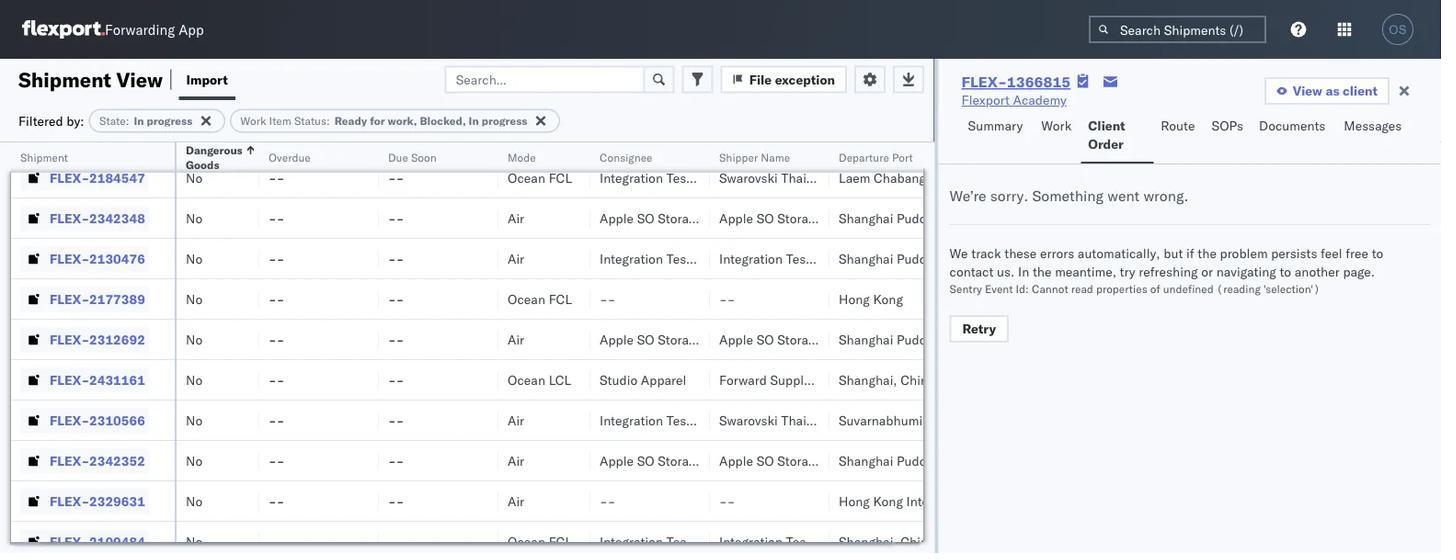 Task type: locate. For each thing, give the bounding box(es) containing it.
consignee button
[[591, 146, 692, 165]]

0 vertical spatial swarovski
[[720, 129, 778, 145]]

try
[[1120, 264, 1136, 280]]

flex-2312692
[[50, 332, 145, 348]]

apple so storage (do not use) up apparel
[[600, 332, 798, 348]]

swarovski up "shipper name"
[[720, 129, 778, 145]]

thailand up the name
[[782, 129, 832, 145]]

1 resize handle column header from the left
[[153, 143, 175, 554]]

1 horizontal spatial the
[[1198, 246, 1217, 262]]

work for work item status : ready for work, blocked, in progress
[[240, 114, 266, 128]]

swarovski thailand test
[[720, 129, 860, 145], [720, 170, 860, 186], [720, 413, 860, 429]]

0 vertical spatial shipment
[[18, 67, 111, 92]]

departure
[[839, 150, 890, 164]]

work,
[[388, 114, 417, 128]]

9 no from the top
[[186, 453, 203, 469]]

something
[[1033, 187, 1104, 205]]

in right blocked,
[[469, 114, 479, 128]]

sorry.
[[991, 187, 1029, 205]]

shanghai,
[[839, 372, 898, 388], [839, 534, 898, 550]]

2 swarovski thailand test from the top
[[720, 170, 860, 186]]

1 horizontal spatial view
[[1294, 83, 1323, 99]]

flex-2310566 button
[[20, 408, 149, 434]]

view as client button
[[1265, 77, 1390, 105]]

0 horizontal spatial work
[[240, 114, 266, 128]]

: left the ready
[[327, 114, 330, 128]]

persists
[[1272, 246, 1318, 262]]

os button
[[1377, 8, 1420, 51]]

china for fcl
[[901, 534, 935, 550]]

5 ocean from the top
[[508, 534, 546, 550]]

2 shanghai, from the top
[[839, 534, 898, 550]]

sentry
[[950, 282, 983, 296]]

resize handle column header for shipment
[[153, 143, 175, 554]]

(do up forward
[[706, 332, 733, 348]]

1 air from the top
[[508, 210, 525, 226]]

flex-2342348 button
[[20, 206, 149, 231]]

10 no from the top
[[186, 494, 203, 510]]

1 vertical spatial test
[[836, 170, 860, 186]]

2 shanghai, china from the top
[[839, 534, 935, 550]]

mode
[[508, 150, 536, 164]]

3 fcl from the top
[[549, 291, 572, 307]]

to
[[1373, 246, 1384, 262], [1280, 264, 1292, 280]]

to up 'selection')
[[1280, 264, 1292, 280]]

3 swarovski thailand test from the top
[[720, 413, 860, 429]]

2 vertical spatial test
[[836, 413, 860, 429]]

no right 2130476
[[186, 251, 203, 267]]

summary
[[969, 118, 1023, 134]]

1 vertical spatial shanghai, china
[[839, 534, 935, 550]]

apple so storage (do not use)
[[600, 210, 798, 226], [720, 210, 918, 226], [600, 332, 798, 348], [720, 332, 918, 348], [600, 453, 798, 469], [720, 453, 918, 469]]

in
[[134, 114, 144, 128], [469, 114, 479, 128], [1019, 264, 1030, 280]]

flex- for 2184317
[[50, 129, 89, 145]]

no down goods
[[186, 210, 203, 226]]

flex- for 2431161
[[50, 372, 89, 388]]

no right 2177389
[[186, 291, 203, 307]]

1 horizontal spatial in
[[469, 114, 479, 128]]

thailand down co
[[782, 413, 832, 429]]

due
[[388, 150, 408, 164]]

1 horizontal spatial progress
[[482, 114, 528, 128]]

the right if
[[1198, 246, 1217, 262]]

flex- down flex-2342348 button
[[50, 251, 89, 267]]

shipper name
[[720, 150, 791, 164]]

file exception button
[[721, 66, 848, 93], [721, 66, 848, 93]]

4 ocean from the top
[[508, 372, 546, 388]]

flex- down flex-2431161 button
[[50, 413, 89, 429]]

1 vertical spatial shanghai,
[[839, 534, 898, 550]]

progress up dangerous
[[147, 114, 193, 128]]

no for flex-2342348
[[186, 210, 203, 226]]

forwarding
[[105, 21, 175, 38]]

7 no from the top
[[186, 372, 203, 388]]

flex-1366815
[[962, 73, 1071, 91]]

1 china from the top
[[901, 372, 935, 388]]

6 air from the top
[[508, 494, 525, 510]]

flex- up flex-2109484 button
[[50, 494, 89, 510]]

shipment button
[[11, 146, 156, 165]]

0 vertical spatial shanghai,
[[839, 372, 898, 388]]

no
[[186, 129, 203, 145], [186, 170, 203, 186], [186, 210, 203, 226], [186, 251, 203, 267], [186, 291, 203, 307], [186, 332, 203, 348], [186, 372, 203, 388], [186, 413, 203, 429], [186, 453, 203, 469], [186, 494, 203, 510], [186, 534, 203, 550]]

2 fcl from the top
[[549, 170, 572, 186]]

2 ocean from the top
[[508, 170, 546, 186]]

test for bangkok,
[[836, 129, 860, 145]]

storage down supply
[[778, 453, 822, 469]]

flex- down shipment button
[[50, 170, 89, 186]]

2 china from the top
[[901, 534, 935, 550]]

thailand up port
[[897, 129, 948, 145]]

1 shanghai, from the top
[[839, 372, 898, 388]]

2 vertical spatial swarovski thailand test
[[720, 413, 860, 429]]

no right 2109484
[[186, 534, 203, 550]]

storage up supply
[[778, 332, 822, 348]]

view up the state : in progress
[[116, 67, 163, 92]]

no for flex-2184317
[[186, 129, 203, 145]]

file exception
[[750, 71, 836, 87]]

the
[[1198, 246, 1217, 262], [1033, 264, 1052, 280]]

no for flex-2130476
[[186, 251, 203, 267]]

in up id:
[[1019, 264, 1030, 280]]

flex- for 2329631
[[50, 494, 89, 510]]

1 fcl from the top
[[549, 129, 572, 145]]

flex-
[[962, 73, 1007, 91], [50, 129, 89, 145], [50, 170, 89, 186], [50, 210, 89, 226], [50, 251, 89, 267], [50, 291, 89, 307], [50, 332, 89, 348], [50, 372, 89, 388], [50, 413, 89, 429], [50, 453, 89, 469], [50, 494, 89, 510], [50, 534, 89, 550]]

0 horizontal spatial view
[[116, 67, 163, 92]]

flex-2329631
[[50, 494, 145, 510]]

1 no from the top
[[186, 129, 203, 145]]

4 no from the top
[[186, 251, 203, 267]]

6 no from the top
[[186, 332, 203, 348]]

2 resize handle column header from the left
[[237, 143, 259, 554]]

3 no from the top
[[186, 210, 203, 226]]

flex- for 2109484
[[50, 534, 89, 550]]

in right 'state'
[[134, 114, 144, 128]]

air for flex-2342348
[[508, 210, 525, 226]]

to right the free
[[1373, 246, 1384, 262]]

flex- inside "button"
[[50, 251, 89, 267]]

supply
[[771, 372, 811, 388]]

fcl for shanghai, china
[[549, 534, 572, 550]]

air for flex-2329631
[[508, 494, 525, 510]]

5 resize handle column header from the left
[[569, 143, 591, 554]]

air for flex-2312692
[[508, 332, 525, 348]]

0 vertical spatial to
[[1373, 246, 1384, 262]]

1 ocean fcl from the top
[[508, 129, 572, 145]]

flex- up flexport
[[962, 73, 1007, 91]]

swarovski thailand test down supply
[[720, 413, 860, 429]]

no for flex-2310566
[[186, 413, 203, 429]]

shanghai, for ocean lcl
[[839, 372, 898, 388]]

progress
[[147, 114, 193, 128], [482, 114, 528, 128]]

retry button
[[950, 316, 1009, 343]]

view left as
[[1294, 83, 1323, 99]]

flex- down by:
[[50, 129, 89, 145]]

0 vertical spatial china
[[901, 372, 935, 388]]

2 horizontal spatial in
[[1019, 264, 1030, 280]]

(do down shipper
[[706, 210, 733, 226]]

flex- inside button
[[50, 372, 89, 388]]

air for flex-2342352
[[508, 453, 525, 469]]

hong
[[839, 291, 870, 307]]

client
[[1343, 83, 1378, 99]]

free
[[1346, 246, 1369, 262]]

ocean fcl
[[508, 129, 572, 145], [508, 170, 572, 186], [508, 291, 572, 307], [508, 534, 572, 550]]

1 swarovski from the top
[[720, 129, 778, 145]]

1 progress from the left
[[147, 114, 193, 128]]

flex- down the flex-2177389 button
[[50, 332, 89, 348]]

flexport. image
[[22, 20, 105, 39]]

(do down forward
[[706, 453, 733, 469]]

ocean for 2109484
[[508, 534, 546, 550]]

swarovski thailand test up the name
[[720, 129, 860, 145]]

1 ocean from the top
[[508, 129, 546, 145]]

4 air from the top
[[508, 413, 525, 429]]

work down academy
[[1042, 118, 1072, 134]]

5 no from the top
[[186, 291, 203, 307]]

summary button
[[961, 109, 1035, 164]]

(do down co
[[826, 453, 852, 469]]

1 vertical spatial swarovski thailand test
[[720, 170, 860, 186]]

6 resize handle column header from the left
[[688, 143, 710, 554]]

2 swarovski from the top
[[720, 170, 778, 186]]

view
[[116, 67, 163, 92], [1294, 83, 1323, 99]]

state : in progress
[[99, 114, 193, 128]]

lcl
[[549, 372, 572, 388]]

shipment up by:
[[18, 67, 111, 92]]

if
[[1187, 246, 1195, 262]]

flex- inside button
[[50, 170, 89, 186]]

0 vertical spatial test
[[836, 129, 860, 145]]

apple down forward
[[720, 453, 754, 469]]

swarovski
[[720, 129, 778, 145], [720, 170, 778, 186], [720, 413, 778, 429]]

no right the 2310566
[[186, 413, 203, 429]]

no right 2329631 on the left of page
[[186, 494, 203, 510]]

apple so storage (do not use) down co
[[720, 453, 918, 469]]

flex- for 2342348
[[50, 210, 89, 226]]

meantime,
[[1056, 264, 1117, 280]]

shipment inside button
[[20, 150, 68, 164]]

shipment for shipment
[[20, 150, 68, 164]]

1 horizontal spatial to
[[1373, 246, 1384, 262]]

no right the 2342352
[[186, 453, 203, 469]]

swarovski down forward
[[720, 413, 778, 429]]

2184317
[[89, 129, 145, 145]]

8 no from the top
[[186, 413, 203, 429]]

shanghai, china
[[839, 372, 935, 388], [839, 534, 935, 550]]

shanghai, china for lcl
[[839, 372, 935, 388]]

soon
[[411, 150, 437, 164]]

forwarding app
[[105, 21, 204, 38]]

0 horizontal spatial the
[[1033, 264, 1052, 280]]

3 air from the top
[[508, 332, 525, 348]]

2 ocean fcl from the top
[[508, 170, 572, 186]]

1 test from the top
[[836, 129, 860, 145]]

progress up 'mode'
[[482, 114, 528, 128]]

navigating
[[1217, 264, 1277, 280]]

1 shanghai, china from the top
[[839, 372, 935, 388]]

the up 'cannot'
[[1033, 264, 1052, 280]]

swarovski for laem chabang, thailand
[[720, 170, 778, 186]]

0 horizontal spatial progress
[[147, 114, 193, 128]]

3 ocean from the top
[[508, 291, 546, 307]]

so down consignee button
[[637, 210, 655, 226]]

(do down hong
[[826, 332, 852, 348]]

--
[[269, 129, 285, 145], [388, 129, 404, 145], [269, 170, 285, 186], [388, 170, 404, 186], [269, 210, 285, 226], [388, 210, 404, 226], [269, 251, 285, 267], [388, 251, 404, 267], [269, 291, 285, 307], [388, 291, 404, 307], [600, 291, 616, 307], [720, 291, 736, 307], [269, 332, 285, 348], [388, 332, 404, 348], [269, 372, 285, 388], [388, 372, 404, 388], [269, 413, 285, 429], [388, 413, 404, 429], [269, 453, 285, 469], [388, 453, 404, 469], [269, 494, 285, 510], [388, 494, 404, 510], [600, 494, 616, 510], [720, 494, 736, 510], [269, 534, 285, 550], [388, 534, 404, 550]]

flex- down flex-2329631 button
[[50, 534, 89, 550]]

ocean
[[508, 129, 546, 145], [508, 170, 546, 186], [508, 291, 546, 307], [508, 372, 546, 388], [508, 534, 546, 550]]

flex- for 1366815
[[962, 73, 1007, 91]]

swarovski thailand test down the name
[[720, 170, 860, 186]]

thailand down the name
[[782, 170, 832, 186]]

storage down apparel
[[658, 453, 703, 469]]

consignee
[[600, 150, 653, 164]]

shipment down filtered
[[20, 150, 68, 164]]

1 swarovski thailand test from the top
[[720, 129, 860, 145]]

2312692
[[89, 332, 145, 348]]

no for flex-2312692
[[186, 332, 203, 348]]

0 vertical spatial swarovski thailand test
[[720, 129, 860, 145]]

resize handle column header
[[153, 143, 175, 554], [237, 143, 259, 554], [357, 143, 379, 554], [477, 143, 499, 554], [569, 143, 591, 554], [688, 143, 710, 554], [808, 143, 830, 554]]

no right 2312692
[[186, 332, 203, 348]]

2 air from the top
[[508, 251, 525, 267]]

2 test from the top
[[836, 170, 860, 186]]

0 horizontal spatial :
[[126, 114, 129, 128]]

flex-2184317 button
[[20, 125, 149, 150]]

work left item
[[240, 114, 266, 128]]

apple so storage (do not use) up co
[[720, 332, 918, 348]]

flex- down flex-2184547 button
[[50, 210, 89, 226]]

shipper name button
[[710, 146, 812, 165]]

app
[[179, 21, 204, 38]]

no for flex-2109484
[[186, 534, 203, 550]]

swarovski down "shipper name"
[[720, 170, 778, 186]]

resize handle column header for dangerous goods
[[237, 143, 259, 554]]

us.
[[997, 264, 1015, 280]]

so down forward supply co
[[757, 453, 774, 469]]

resize handle column header for consignee
[[688, 143, 710, 554]]

flex-1366815 link
[[962, 73, 1071, 91]]

flex- down flex-2130476 "button"
[[50, 291, 89, 307]]

-
[[269, 129, 277, 145], [277, 129, 285, 145], [388, 129, 396, 145], [396, 129, 404, 145], [269, 170, 277, 186], [277, 170, 285, 186], [388, 170, 396, 186], [396, 170, 404, 186], [269, 210, 277, 226], [277, 210, 285, 226], [388, 210, 396, 226], [396, 210, 404, 226], [269, 251, 277, 267], [277, 251, 285, 267], [388, 251, 396, 267], [396, 251, 404, 267], [269, 291, 277, 307], [277, 291, 285, 307], [388, 291, 396, 307], [396, 291, 404, 307], [600, 291, 608, 307], [608, 291, 616, 307], [720, 291, 728, 307], [728, 291, 736, 307], [269, 332, 277, 348], [277, 332, 285, 348], [388, 332, 396, 348], [396, 332, 404, 348], [269, 372, 277, 388], [277, 372, 285, 388], [388, 372, 396, 388], [396, 372, 404, 388], [269, 413, 277, 429], [277, 413, 285, 429], [388, 413, 396, 429], [396, 413, 404, 429], [269, 453, 277, 469], [277, 453, 285, 469], [388, 453, 396, 469], [396, 453, 404, 469], [269, 494, 277, 510], [277, 494, 285, 510], [388, 494, 396, 510], [396, 494, 404, 510], [600, 494, 608, 510], [608, 494, 616, 510], [720, 494, 728, 510], [728, 494, 736, 510], [269, 534, 277, 550], [277, 534, 285, 550], [388, 534, 396, 550], [396, 534, 404, 550]]

exception
[[775, 71, 836, 87]]

1 horizontal spatial work
[[1042, 118, 1072, 134]]

1 vertical spatial shipment
[[20, 150, 68, 164]]

2 vertical spatial swarovski
[[720, 413, 778, 429]]

no down dangerous
[[186, 170, 203, 186]]

no up goods
[[186, 129, 203, 145]]

1 vertical spatial swarovski
[[720, 170, 778, 186]]

ocean fcl for bangkok,
[[508, 129, 572, 145]]

no for flex-2184547
[[186, 170, 203, 186]]

0 vertical spatial shanghai, china
[[839, 372, 935, 388]]

shipment for shipment view
[[18, 67, 111, 92]]

: up 2184317
[[126, 114, 129, 128]]

air
[[508, 210, 525, 226], [508, 251, 525, 267], [508, 332, 525, 348], [508, 413, 525, 429], [508, 453, 525, 469], [508, 494, 525, 510]]

1 vertical spatial china
[[901, 534, 935, 550]]

china for lcl
[[901, 372, 935, 388]]

4 ocean fcl from the top
[[508, 534, 572, 550]]

no right 2431161 on the left bottom of the page
[[186, 372, 203, 388]]

2130476
[[89, 251, 145, 267]]

1 horizontal spatial :
[[327, 114, 330, 128]]

flex- down flex-2310566 button
[[50, 453, 89, 469]]

4 fcl from the top
[[549, 534, 572, 550]]

2 no from the top
[[186, 170, 203, 186]]

11 no from the top
[[186, 534, 203, 550]]

or
[[1202, 264, 1214, 280]]

5 air from the top
[[508, 453, 525, 469]]

work inside button
[[1042, 118, 1072, 134]]

apple so storage (do not use) down laem
[[720, 210, 918, 226]]

resize handle column header for shipper name
[[808, 143, 830, 554]]

flex- down flex-2312692 button
[[50, 372, 89, 388]]

item
[[269, 114, 291, 128]]

2 progress from the left
[[482, 114, 528, 128]]

blocked,
[[420, 114, 466, 128]]

7 resize handle column header from the left
[[808, 143, 830, 554]]

view as client
[[1294, 83, 1378, 99]]

0 horizontal spatial to
[[1280, 264, 1292, 280]]

3 ocean fcl from the top
[[508, 291, 572, 307]]

apple so storage (do not use) down shipper
[[600, 210, 798, 226]]

storage down the name
[[778, 210, 822, 226]]

undefined
[[1164, 282, 1214, 296]]

wrong.
[[1144, 187, 1189, 205]]

dangerous
[[186, 143, 243, 157]]

flex-2184547
[[50, 170, 145, 186]]

flex- for 2342352
[[50, 453, 89, 469]]

os
[[1390, 23, 1407, 36]]

bangkok, thailand
[[839, 129, 948, 145]]



Task type: describe. For each thing, give the bounding box(es) containing it.
1 vertical spatial the
[[1033, 264, 1052, 280]]

we're sorry. something went wrong.
[[950, 187, 1189, 205]]

fcl for hong kong
[[549, 291, 572, 307]]

apple down shipper
[[720, 210, 754, 226]]

flex-2177389
[[50, 291, 145, 307]]

2431161
[[89, 372, 145, 388]]

messages button
[[1337, 109, 1412, 164]]

academy
[[1014, 92, 1067, 108]]

automatically,
[[1078, 246, 1161, 262]]

swarovski thailand test for laem chabang, thailand
[[720, 170, 860, 186]]

swarovski thailand test for bangkok, thailand
[[720, 129, 860, 145]]

cannot
[[1032, 282, 1069, 296]]

fcl for laem chabang, thailand
[[549, 170, 572, 186]]

track
[[972, 246, 1002, 262]]

storage up apparel
[[658, 332, 703, 348]]

view inside button
[[1294, 83, 1323, 99]]

swarovski for bangkok, thailand
[[720, 129, 778, 145]]

resize handle column header for mode
[[569, 143, 591, 554]]

flex- for 2312692
[[50, 332, 89, 348]]

ocean fcl for hong
[[508, 291, 572, 307]]

flex-2431161
[[50, 372, 145, 388]]

2109484
[[89, 534, 145, 550]]

2342352
[[89, 453, 145, 469]]

2310566
[[89, 413, 145, 429]]

ocean for 2177389
[[508, 291, 546, 307]]

co
[[814, 372, 830, 388]]

1366815
[[1007, 73, 1071, 91]]

route button
[[1154, 109, 1205, 164]]

problem
[[1221, 246, 1269, 262]]

feel
[[1321, 246, 1343, 262]]

thailand for 2184547
[[782, 170, 832, 186]]

no for flex-2329631
[[186, 494, 203, 510]]

flex- for 2184547
[[50, 170, 89, 186]]

overdue
[[269, 150, 311, 164]]

errors
[[1041, 246, 1075, 262]]

apple up studio
[[600, 332, 634, 348]]

shanghai, china for fcl
[[839, 534, 935, 550]]

flex-2130476 button
[[20, 246, 149, 272]]

sops button
[[1205, 109, 1252, 164]]

2 : from the left
[[327, 114, 330, 128]]

bangkok,
[[839, 129, 894, 145]]

flexport academy
[[962, 92, 1067, 108]]

test for laem
[[836, 170, 860, 186]]

flex-2342352
[[50, 453, 145, 469]]

by:
[[67, 113, 84, 129]]

studio
[[600, 372, 638, 388]]

dangerous goods
[[186, 143, 243, 172]]

thailand up we're
[[934, 170, 985, 186]]

0 vertical spatial the
[[1198, 246, 1217, 262]]

air for flex-2310566
[[508, 413, 525, 429]]

4 resize handle column header from the left
[[477, 143, 499, 554]]

these
[[1005, 246, 1037, 262]]

messages
[[1345, 118, 1403, 134]]

client order
[[1089, 118, 1126, 152]]

refreshing
[[1139, 264, 1199, 280]]

apple down studio
[[600, 453, 634, 469]]

flex-2329631 button
[[20, 489, 149, 515]]

page.
[[1344, 264, 1376, 280]]

flex-2130476
[[50, 251, 145, 267]]

file
[[750, 71, 772, 87]]

went
[[1108, 187, 1140, 205]]

kong
[[874, 291, 904, 307]]

so up forward supply co
[[757, 332, 774, 348]]

no for flex-2431161
[[186, 372, 203, 388]]

fcl for bangkok, thailand
[[549, 129, 572, 145]]

departure port
[[839, 150, 913, 164]]

flex-2312692 button
[[20, 327, 149, 353]]

no for flex-2177389
[[186, 291, 203, 307]]

thailand for 2184317
[[782, 129, 832, 145]]

properties
[[1097, 282, 1148, 296]]

3 swarovski from the top
[[720, 413, 778, 429]]

import button
[[179, 59, 235, 100]]

so down the name
[[757, 210, 774, 226]]

flex- for 2130476
[[50, 251, 89, 267]]

so up studio apparel
[[637, 332, 655, 348]]

ocean for 2184547
[[508, 170, 546, 186]]

flex-2310566
[[50, 413, 145, 429]]

mode button
[[499, 146, 572, 165]]

laem
[[839, 170, 871, 186]]

Search Shipments (/) text field
[[1089, 16, 1267, 43]]

shanghai, for ocean fcl
[[839, 534, 898, 550]]

ocean fcl for shanghai,
[[508, 534, 572, 550]]

filtered
[[18, 113, 63, 129]]

ready
[[335, 114, 367, 128]]

no for flex-2342352
[[186, 453, 203, 469]]

flexport academy link
[[962, 91, 1067, 109]]

flex-2184317
[[50, 129, 145, 145]]

flex-2184547 button
[[20, 165, 149, 191]]

flex- for 2177389
[[50, 291, 89, 307]]

flexport
[[962, 92, 1010, 108]]

id:
[[1016, 282, 1029, 296]]

apple up forward
[[720, 332, 754, 348]]

2329631
[[89, 494, 145, 510]]

documents button
[[1252, 109, 1337, 164]]

(do down laem
[[826, 210, 852, 226]]

port
[[893, 150, 913, 164]]

ocean lcl
[[508, 372, 572, 388]]

client order button
[[1081, 109, 1154, 164]]

import
[[186, 71, 228, 87]]

ocean for 2184317
[[508, 129, 546, 145]]

'selection')
[[1264, 282, 1321, 296]]

2342348
[[89, 210, 145, 226]]

we track these errors automatically, but if the problem persists feel free to contact us. in the meantime, try refreshing or navigating to another page. sentry event id: cannot read properties of undefined (reading 'selection')
[[950, 246, 1384, 296]]

status
[[294, 114, 327, 128]]

name
[[761, 150, 791, 164]]

client
[[1089, 118, 1126, 134]]

work button
[[1035, 109, 1081, 164]]

work for work
[[1042, 118, 1072, 134]]

documents
[[1260, 118, 1326, 134]]

1 : from the left
[[126, 114, 129, 128]]

0 horizontal spatial in
[[134, 114, 144, 128]]

Search... text field
[[445, 66, 646, 93]]

apple so storage (do not use) down apparel
[[600, 453, 798, 469]]

apple down consignee
[[600, 210, 634, 226]]

thailand for 2310566
[[782, 413, 832, 429]]

studio apparel
[[600, 372, 687, 388]]

1 vertical spatial to
[[1280, 264, 1292, 280]]

forwarding app link
[[22, 20, 204, 39]]

but
[[1164, 246, 1184, 262]]

air for flex-2130476
[[508, 251, 525, 267]]

flex-2342348
[[50, 210, 145, 226]]

flex-2342352 button
[[20, 449, 149, 474]]

storage down consignee button
[[658, 210, 703, 226]]

so down studio apparel
[[637, 453, 655, 469]]

state
[[99, 114, 126, 128]]

flex- for 2310566
[[50, 413, 89, 429]]

another
[[1295, 264, 1340, 280]]

order
[[1089, 136, 1124, 152]]

flex-2431161 button
[[20, 368, 149, 393]]

ocean fcl for laem
[[508, 170, 572, 186]]

2177389
[[89, 291, 145, 307]]

shipper
[[720, 150, 758, 164]]

3 test from the top
[[836, 413, 860, 429]]

3 resize handle column header from the left
[[357, 143, 379, 554]]

flex-2109484
[[50, 534, 145, 550]]

ocean for 2431161
[[508, 372, 546, 388]]

route
[[1161, 118, 1196, 134]]

in inside we track these errors automatically, but if the problem persists feel free to contact us. in the meantime, try refreshing or navigating to another page. sentry event id: cannot read properties of undefined (reading 'selection')
[[1019, 264, 1030, 280]]



Task type: vqa. For each thing, say whether or not it's contained in the screenshot.
1st CO.
no



